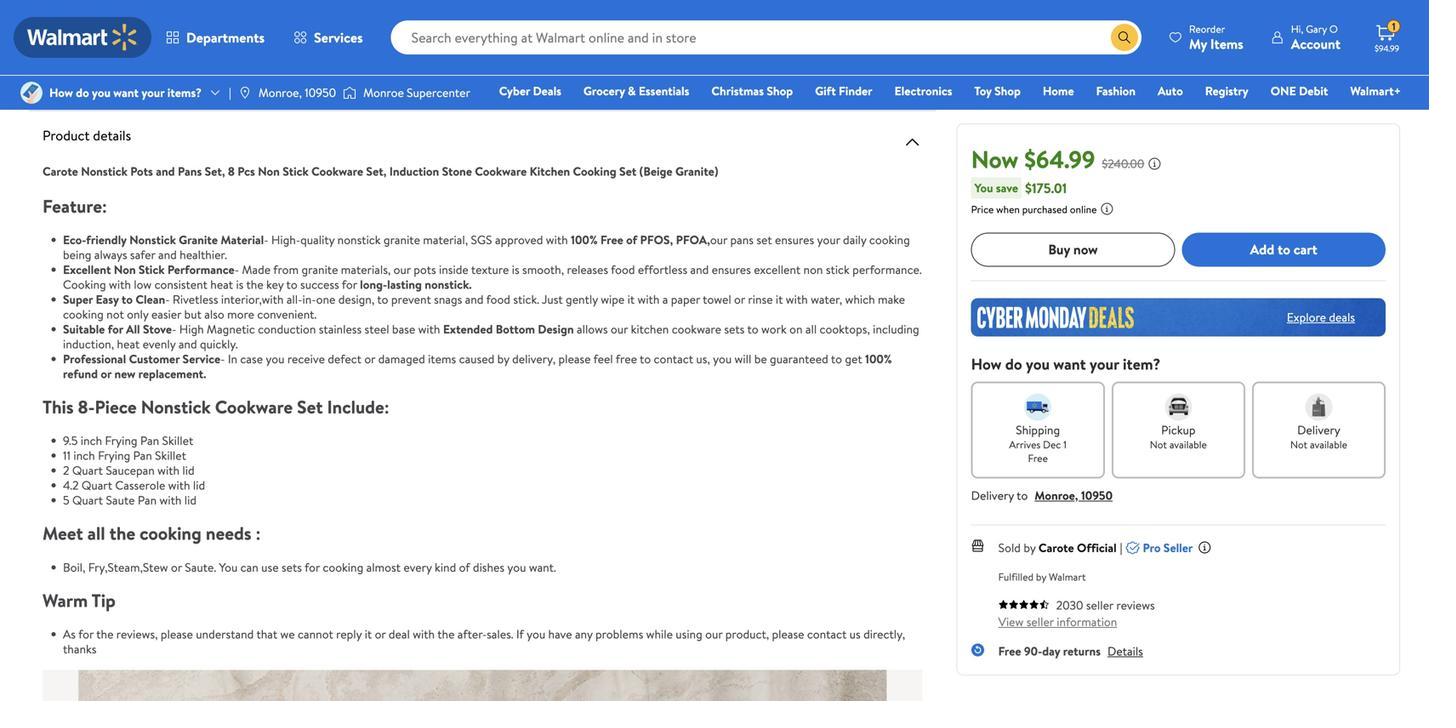 Task type: locate. For each thing, give the bounding box(es) containing it.
1 horizontal spatial available
[[1311, 437, 1348, 452]]

to inside button
[[1278, 240, 1291, 259]]

by for fulfilled
[[1037, 570, 1047, 584]]

1 horizontal spatial is
[[512, 261, 520, 278]]

for right as
[[78, 626, 94, 643]]

2 not from the left
[[1291, 437, 1308, 452]]

- made from granite materials, our pots inside texture is smooth, releases food effortless and ensures excellent non stick performance. cooking with low consistent heat is the key to success for
[[63, 261, 922, 293]]

to left cart
[[1278, 240, 1291, 259]]

0 horizontal spatial granite
[[302, 261, 338, 278]]

1 horizontal spatial heat
[[210, 276, 233, 293]]

2 vertical spatial by
[[1037, 570, 1047, 584]]

1 vertical spatial delivery
[[972, 487, 1015, 504]]

my
[[1190, 34, 1208, 53]]

you inside you save $175.01
[[975, 179, 994, 196]]

0 vertical spatial sets
[[725, 321, 745, 338]]

1 horizontal spatial 1
[[1393, 19, 1396, 34]]

product group up services
[[259, 0, 449, 20]]

kitchen
[[631, 321, 669, 338]]

carote down product
[[43, 163, 78, 180]]

0 horizontal spatial you
[[219, 559, 238, 576]]

electronics
[[895, 83, 953, 99]]

wipe
[[601, 291, 625, 308]]

explore
[[1288, 309, 1327, 326]]

toy shop link
[[967, 82, 1029, 100]]

you right if
[[527, 626, 546, 643]]

nonstick down details
[[81, 163, 128, 180]]

and right snags
[[465, 291, 484, 308]]

0 vertical spatial do
[[76, 84, 89, 101]]

(beige
[[640, 163, 673, 180]]

do right "about"
[[76, 84, 89, 101]]

price
[[972, 202, 994, 216]]

2 product group from the left
[[259, 0, 449, 20]]

or left new
[[101, 366, 112, 382]]

low
[[134, 276, 152, 293]]

1 horizontal spatial want
[[1054, 353, 1087, 375]]

1 horizontal spatial seller
[[1087, 597, 1114, 613]]

pan up the casserole
[[133, 447, 152, 464]]

to right key
[[286, 276, 298, 293]]

pro
[[1143, 539, 1161, 556]]

safer
[[130, 246, 155, 263]]

free up releases in the top left of the page
[[601, 232, 624, 248]]

1 vertical spatial granite
[[302, 261, 338, 278]]

you save $175.01
[[975, 179, 1068, 197]]

:
[[256, 521, 261, 546]]

not inside pickup not available
[[1151, 437, 1168, 452]]

0 horizontal spatial please
[[161, 626, 193, 643]]

be
[[755, 351, 767, 367]]

0 horizontal spatial 100%
[[571, 232, 598, 248]]

account
[[1292, 34, 1341, 53]]

1 vertical spatial monroe,
[[1035, 487, 1079, 504]]

0 horizontal spatial cookware
[[215, 395, 293, 420]]

needs
[[206, 521, 252, 546]]

now
[[1074, 240, 1099, 259]]

our
[[711, 232, 728, 248], [394, 261, 411, 278], [611, 321, 628, 338], [706, 626, 723, 643]]

1 horizontal spatial stick
[[283, 163, 309, 180]]

2 available from the left
[[1311, 437, 1348, 452]]

quart right 5 on the left bottom
[[72, 492, 103, 509]]

as for the reviews, please understand that we cannot reply it or deal with the after-sales. if you have any problems while using our product, please contact us directly, thanks
[[63, 626, 906, 657]]

our right allows
[[611, 321, 628, 338]]

by for sold
[[1024, 539, 1036, 556]]

100% up releases in the top left of the page
[[571, 232, 598, 248]]

0 vertical spatial 1
[[1393, 19, 1396, 34]]

product group up grocery
[[486, 0, 676, 20]]

material,
[[423, 232, 468, 248]]

and right safer
[[158, 246, 177, 263]]

delivery down intent image for delivery
[[1298, 422, 1341, 438]]

1 set, from the left
[[205, 163, 225, 180]]

1 horizontal spatial 10950
[[1082, 487, 1113, 504]]

2 shop from the left
[[995, 83, 1021, 99]]

not
[[1151, 437, 1168, 452], [1291, 437, 1308, 452]]

inside
[[439, 261, 469, 278]]

you left want.
[[508, 559, 526, 576]]

it right wipe
[[628, 291, 635, 308]]

your left items? on the left top of the page
[[142, 84, 165, 101]]

o
[[1330, 22, 1339, 36]]

non right pcs
[[258, 163, 280, 180]]

fulfilled
[[999, 570, 1034, 584]]

0 vertical spatial stick
[[283, 163, 309, 180]]

toy
[[975, 83, 992, 99]]

which
[[846, 291, 876, 308]]

1 vertical spatial 1
[[1064, 437, 1067, 452]]

this
[[43, 395, 74, 420]]

or inside the 100% refund or new replacement.
[[101, 366, 112, 382]]

legal information image
[[1101, 202, 1114, 216]]

1 horizontal spatial sets
[[725, 321, 745, 338]]

our left pots
[[394, 261, 411, 278]]

0 horizontal spatial contact
[[654, 351, 694, 367]]

1 vertical spatial carote
[[1039, 539, 1075, 556]]

us
[[850, 626, 861, 643]]

your left item?
[[1090, 353, 1120, 375]]

cooking
[[870, 232, 910, 248], [63, 306, 104, 323], [140, 521, 202, 546], [323, 559, 364, 576]]

nonstick
[[338, 232, 381, 248]]

food
[[611, 261, 635, 278], [486, 291, 511, 308]]

- left high at top left
[[172, 321, 177, 338]]

piece
[[95, 395, 137, 420]]

by right sold
[[1024, 539, 1036, 556]]

your for items?
[[142, 84, 165, 101]]

0 horizontal spatial cooking
[[63, 276, 106, 293]]

1 horizontal spatial shop
[[995, 83, 1021, 99]]

0 horizontal spatial shop
[[767, 83, 793, 99]]

your inside our pans set ensures your daily cooking being always safer and healthier.
[[818, 232, 841, 248]]

product group
[[32, 0, 222, 20], [259, 0, 449, 20], [486, 0, 676, 20], [713, 0, 903, 20]]

shop for toy shop
[[995, 83, 1021, 99]]

all-
[[287, 291, 303, 308]]

set
[[757, 232, 773, 248]]

refund
[[63, 366, 98, 382]]

seller for 2030
[[1087, 597, 1114, 613]]

pro seller info image
[[1199, 541, 1212, 555]]

ensures right set
[[775, 232, 815, 248]]

1 horizontal spatial all
[[806, 321, 817, 338]]

0 vertical spatial non
[[258, 163, 280, 180]]

our right "using"
[[706, 626, 723, 643]]

seller down 4.7015 stars out of 5, based on 2030 seller reviews element
[[1027, 613, 1054, 630]]

to inside the - rivetless interior,with all-in-one design, to prevent snags and food stick. just gently wipe it with a paper towel or rinse it with water, which make cooking not only easier but also more convenient.
[[377, 291, 389, 308]]

dec
[[1044, 437, 1062, 452]]

always
[[94, 246, 127, 263]]

contact left us
[[808, 626, 847, 643]]

want left item?
[[1054, 353, 1087, 375]]

stick right pcs
[[283, 163, 309, 180]]

skillet down this 8-piece nonstick cookware set include:
[[162, 433, 193, 449]]

more
[[227, 306, 255, 323]]

1 vertical spatial food
[[486, 291, 511, 308]]

0 horizontal spatial monroe,
[[259, 84, 302, 101]]

2 horizontal spatial cookware
[[475, 163, 527, 180]]

| right official
[[1121, 539, 1123, 556]]

cookware right stone
[[475, 163, 527, 180]]

available for delivery
[[1311, 437, 1348, 452]]

customer
[[129, 351, 180, 367]]

1 vertical spatial contact
[[808, 626, 847, 643]]

it right rinse
[[776, 291, 783, 308]]

frying
[[105, 433, 137, 449], [98, 447, 130, 464]]

0 horizontal spatial ensures
[[712, 261, 751, 278]]

stick up clean
[[139, 261, 165, 278]]

your
[[142, 84, 165, 101], [818, 232, 841, 248], [1090, 353, 1120, 375]]

our left pans
[[711, 232, 728, 248]]

0 vertical spatial you
[[975, 179, 994, 196]]

and inside the - rivetless interior,with all-in-one design, to prevent snags and food stick. just gently wipe it with a paper towel or rinse it with water, which make cooking not only easier but also more convenient.
[[465, 291, 484, 308]]

2 vertical spatial free
[[999, 643, 1022, 659]]

2 vertical spatial nonstick
[[141, 395, 211, 420]]

heat inside - made from granite materials, our pots inside texture is smooth, releases food effortless and ensures excellent non stick performance. cooking with low consistent heat is the key to success for
[[210, 276, 233, 293]]

non up super easy to clean
[[114, 261, 136, 278]]

1 horizontal spatial food
[[611, 261, 635, 278]]

monroe,
[[259, 84, 302, 101], [1035, 487, 1079, 504]]

and inside our pans set ensures your daily cooking being always safer and healthier.
[[158, 246, 177, 263]]

monroe, 10950
[[259, 84, 336, 101]]

 image
[[20, 82, 43, 104]]

1 horizontal spatial contact
[[808, 626, 847, 643]]

allows
[[577, 321, 608, 338]]

1 available from the left
[[1170, 437, 1208, 452]]

0 horizontal spatial your
[[142, 84, 165, 101]]

you right case
[[266, 351, 285, 367]]

0 horizontal spatial food
[[486, 291, 511, 308]]

Walmart Site-Wide search field
[[391, 20, 1142, 54]]

replacement.
[[138, 366, 206, 382]]

contact inside as for the reviews, please understand that we cannot reply it or deal with the after-sales. if you have any problems while using our product, please contact us directly, thanks
[[808, 626, 847, 643]]

and inside allows our kitchen cookware sets to work on all cooktops, including induction, heat evenly and quickly.
[[179, 336, 197, 352]]

1 horizontal spatial of
[[627, 232, 638, 248]]

1 up '$94.99'
[[1393, 19, 1396, 34]]

1 horizontal spatial monroe,
[[1035, 487, 1079, 504]]

food inside the - rivetless interior,with all-in-one design, to prevent snags and food stick. just gently wipe it with a paper towel or rinse it with water, which make cooking not only easier but also more convenient.
[[486, 291, 511, 308]]

0 horizontal spatial do
[[76, 84, 89, 101]]

eco-friendly nonstick granite material - high-quality nonstick granite material, sgs approved with 100% free of pfos, pfoa,
[[63, 232, 711, 248]]

please right product,
[[772, 626, 805, 643]]

0 horizontal spatial seller
[[1027, 613, 1054, 630]]

1 horizontal spatial set,
[[366, 163, 387, 180]]

set, left induction
[[366, 163, 387, 180]]

with left low
[[109, 276, 131, 293]]

0 horizontal spatial free
[[601, 232, 624, 248]]

but
[[184, 306, 202, 323]]

1 vertical spatial non
[[114, 261, 136, 278]]

1 vertical spatial by
[[1024, 539, 1036, 556]]

0 horizontal spatial sets
[[282, 559, 302, 576]]

0 horizontal spatial delivery
[[972, 487, 1015, 504]]

not for delivery
[[1291, 437, 1308, 452]]

pcs
[[238, 163, 255, 180]]

buy now button
[[972, 233, 1176, 267]]

want right this
[[113, 84, 139, 101]]

seller right 2030
[[1087, 597, 1114, 613]]

material
[[221, 232, 264, 248]]

to left work
[[748, 321, 759, 338]]

0 horizontal spatial 1
[[1064, 437, 1067, 452]]

0 horizontal spatial stick
[[139, 261, 165, 278]]

0 vertical spatial by
[[498, 351, 510, 367]]

0 horizontal spatial how
[[49, 84, 73, 101]]

1 product group from the left
[[32, 0, 222, 20]]

0 vertical spatial food
[[611, 261, 635, 278]]

fashion
[[1097, 83, 1136, 99]]

made
[[242, 261, 271, 278]]

0 horizontal spatial want
[[113, 84, 139, 101]]

0 vertical spatial carote
[[43, 163, 78, 180]]

this 8-piece nonstick cookware set include:
[[43, 395, 390, 420]]

or left deal in the left bottom of the page
[[375, 626, 386, 643]]

1 inside shipping arrives dec 1 free
[[1064, 437, 1067, 452]]

cooking inside - made from granite materials, our pots inside texture is smooth, releases food effortless and ensures excellent non stick performance. cooking with low consistent heat is the key to success for
[[63, 276, 106, 293]]

2 horizontal spatial your
[[1090, 353, 1120, 375]]

delivery inside delivery not available
[[1298, 422, 1341, 438]]

1 vertical spatial heat
[[117, 336, 140, 352]]

- left made
[[235, 261, 239, 278]]

is up more
[[236, 276, 244, 293]]

monroe, down dec
[[1035, 487, 1079, 504]]

and down the pfoa,
[[691, 261, 709, 278]]

nonstick.
[[425, 276, 472, 293]]

meet
[[43, 521, 83, 546]]

0 horizontal spatial of
[[459, 559, 470, 576]]

grocery & essentials
[[584, 83, 690, 99]]

1 vertical spatial free
[[1029, 451, 1048, 465]]

2 vertical spatial your
[[1090, 353, 1120, 375]]

nonstick down replacement.
[[141, 395, 211, 420]]

with right base
[[418, 321, 440, 338]]

with inside - made from granite materials, our pots inside texture is smooth, releases food effortless and ensures excellent non stick performance. cooking with low consistent heat is the key to success for
[[109, 276, 131, 293]]

available down intent image for delivery
[[1311, 437, 1348, 452]]

sets up the will
[[725, 321, 745, 338]]

available inside pickup not available
[[1170, 437, 1208, 452]]

the left key
[[246, 276, 264, 293]]

high-
[[271, 232, 301, 248]]

3 product group from the left
[[486, 0, 676, 20]]

0 vertical spatial all
[[806, 321, 817, 338]]

1 horizontal spatial cooking
[[573, 163, 617, 180]]

cyber deals link
[[492, 82, 569, 100]]

0 horizontal spatial heat
[[117, 336, 140, 352]]

shipping
[[1017, 422, 1061, 438]]

1 vertical spatial sets
[[282, 559, 302, 576]]

1 vertical spatial cooking
[[63, 276, 106, 293]]

 image left monroe, 10950
[[238, 86, 252, 100]]

meet all the cooking needs :
[[43, 521, 261, 546]]

0 horizontal spatial  image
[[238, 86, 252, 100]]

you up details
[[92, 84, 111, 101]]

christmas shop link
[[704, 82, 801, 100]]

by right 'caused'
[[498, 351, 510, 367]]

0 vertical spatial |
[[229, 84, 231, 101]]

or
[[735, 291, 746, 308], [365, 351, 376, 367], [101, 366, 112, 382], [171, 559, 182, 576], [375, 626, 386, 643]]

with up smooth,
[[546, 232, 568, 248]]

0 vertical spatial granite
[[384, 232, 420, 248]]

towel
[[703, 291, 732, 308]]

sets
[[725, 321, 745, 338], [282, 559, 302, 576]]

success
[[300, 276, 339, 293]]

0 horizontal spatial it
[[365, 626, 372, 643]]

1 horizontal spatial 100%
[[866, 351, 892, 367]]

shop for christmas shop
[[767, 83, 793, 99]]

product
[[43, 126, 90, 145]]

home
[[1043, 83, 1075, 99]]

2 horizontal spatial free
[[1029, 451, 1048, 465]]

$240.00
[[1103, 155, 1145, 172]]

0 horizontal spatial set,
[[205, 163, 225, 180]]

food inside - made from granite materials, our pots inside texture is smooth, releases food effortless and ensures excellent non stick performance. cooking with low consistent heat is the key to success for
[[611, 261, 635, 278]]

not down intent image for delivery
[[1291, 437, 1308, 452]]

in
[[228, 351, 238, 367]]

please left 'feel'
[[559, 351, 591, 367]]

convenient.
[[257, 306, 317, 323]]

available inside delivery not available
[[1311, 437, 1348, 452]]

on
[[790, 321, 803, 338]]

cooking up induction,
[[63, 306, 104, 323]]

with up meet all the cooking needs : on the bottom
[[160, 492, 182, 509]]

1 shop from the left
[[767, 83, 793, 99]]

and right evenly
[[179, 336, 197, 352]]

for left all
[[108, 321, 123, 338]]

or left rinse
[[735, 291, 746, 308]]

registry link
[[1198, 82, 1257, 100]]

1 horizontal spatial you
[[975, 179, 994, 196]]

0 vertical spatial want
[[113, 84, 139, 101]]

1 vertical spatial 100%
[[866, 351, 892, 367]]

heat up also
[[210, 276, 233, 293]]

1 horizontal spatial not
[[1291, 437, 1308, 452]]

our inside - made from granite materials, our pots inside texture is smooth, releases food effortless and ensures excellent non stick performance. cooking with low consistent heat is the key to success for
[[394, 261, 411, 278]]

one
[[1271, 83, 1297, 99]]

not inside delivery not available
[[1291, 437, 1308, 452]]

with left the water,
[[786, 291, 808, 308]]

0 horizontal spatial non
[[114, 261, 136, 278]]

0 vertical spatial cooking
[[573, 163, 617, 180]]

cooking right kitchen
[[573, 163, 617, 180]]

2030
[[1057, 597, 1084, 613]]

100% right get at the bottom of page
[[866, 351, 892, 367]]

1 not from the left
[[1151, 437, 1168, 452]]

our inside allows our kitchen cookware sets to work on all cooktops, including induction, heat evenly and quickly.
[[611, 321, 628, 338]]

you left can
[[219, 559, 238, 576]]

1 horizontal spatial |
[[1121, 539, 1123, 556]]

4.2
[[63, 477, 79, 494]]

buy now
[[1049, 240, 1099, 259]]

by right fulfilled
[[1037, 570, 1047, 584]]

excellent non stick performance
[[63, 261, 235, 278]]

cooking down the being
[[63, 276, 106, 293]]

set down receive
[[297, 395, 323, 420]]

 image
[[343, 84, 357, 101], [238, 86, 252, 100]]

deals
[[1330, 309, 1356, 326]]

set left (beige
[[620, 163, 637, 180]]

suitable
[[63, 321, 105, 338]]

all right on
[[806, 321, 817, 338]]

1 horizontal spatial set
[[620, 163, 637, 180]]

food up wipe
[[611, 261, 635, 278]]

with right the casserole
[[168, 477, 190, 494]]

1 right dec
[[1064, 437, 1067, 452]]

heat up new
[[117, 336, 140, 352]]

smooth,
[[523, 261, 564, 278]]

for inside as for the reviews, please understand that we cannot reply it or deal with the after-sales. if you have any problems while using our product, please contact us directly, thanks
[[78, 626, 94, 643]]

your left "daily"
[[818, 232, 841, 248]]

problems
[[596, 626, 644, 643]]

granite up pots
[[384, 232, 420, 248]]

to
[[1278, 240, 1291, 259], [286, 276, 298, 293], [122, 291, 133, 308], [377, 291, 389, 308], [748, 321, 759, 338], [640, 351, 651, 367], [831, 351, 843, 367], [1017, 487, 1028, 504]]

about this item
[[29, 66, 144, 89]]

guaranteed
[[770, 351, 829, 367]]

0 vertical spatial your
[[142, 84, 165, 101]]

1 vertical spatial do
[[1006, 353, 1023, 375]]

walmart image
[[27, 24, 138, 51]]

cyber monday deals image
[[972, 298, 1386, 336]]

when
[[997, 202, 1020, 216]]

to right design,
[[377, 291, 389, 308]]

have
[[549, 626, 572, 643]]

product group up walmart image
[[32, 0, 222, 20]]

stick
[[283, 163, 309, 180], [139, 261, 165, 278]]

of right kind at bottom left
[[459, 559, 470, 576]]

0 horizontal spatial available
[[1170, 437, 1208, 452]]

1 vertical spatial all
[[87, 521, 105, 546]]

explore deals link
[[1281, 302, 1363, 332]]

1 vertical spatial you
[[219, 559, 238, 576]]

0 vertical spatial monroe,
[[259, 84, 302, 101]]

1 horizontal spatial please
[[559, 351, 591, 367]]

cookware up quality on the top left
[[312, 163, 364, 180]]

- rivetless interior,with all-in-one design, to prevent snags and food stick. just gently wipe it with a paper towel or rinse it with water, which make cooking not only easier but also more convenient.
[[63, 291, 906, 323]]

please right reviews,
[[161, 626, 193, 643]]

100% inside the 100% refund or new replacement.
[[866, 351, 892, 367]]

0 vertical spatial heat
[[210, 276, 233, 293]]

cooking up performance.
[[870, 232, 910, 248]]

gift finder link
[[808, 82, 881, 100]]



Task type: vqa. For each thing, say whether or not it's contained in the screenshot.
Add to cart
yes



Task type: describe. For each thing, give the bounding box(es) containing it.
1 vertical spatial stick
[[139, 261, 165, 278]]

to right free
[[640, 351, 651, 367]]

you up "intent image for shipping"
[[1026, 353, 1050, 375]]

monroe, 10950 button
[[1035, 487, 1113, 504]]

being
[[63, 246, 91, 263]]

1 horizontal spatial it
[[628, 291, 635, 308]]

details button
[[1108, 643, 1144, 659]]

0 vertical spatial 100%
[[571, 232, 598, 248]]

 image for monroe, 10950
[[238, 86, 252, 100]]

pots
[[414, 261, 436, 278]]

0 vertical spatial nonstick
[[81, 163, 128, 180]]

2 horizontal spatial it
[[776, 291, 783, 308]]

9.5 inch frying pan skillet 11 inch frying pan skillet 2 quart saucepan with lid 4.2 quart casserole with lid 5 quart saute pan with lid
[[63, 433, 205, 509]]

boil, fry,steam,stew or saute. you can use sets for cooking almost every kind of dishes you want.
[[63, 559, 556, 576]]

one
[[316, 291, 336, 308]]

eco-
[[63, 232, 86, 248]]

1 horizontal spatial granite
[[384, 232, 420, 248]]

delivery,
[[512, 351, 556, 367]]

grocery
[[584, 83, 625, 99]]

from
[[273, 261, 299, 278]]

do for how do you want your item?
[[1006, 353, 1023, 375]]

$64.99
[[1025, 143, 1096, 176]]

delivery for to
[[972, 487, 1015, 504]]

quart right 4.2
[[82, 477, 112, 494]]

gary
[[1307, 22, 1328, 36]]

ensures inside our pans set ensures your daily cooking being always safer and healthier.
[[775, 232, 815, 248]]

search icon image
[[1118, 31, 1132, 44]]

extended
[[443, 321, 493, 338]]

essentials
[[639, 83, 690, 99]]

now $64.99
[[972, 143, 1096, 176]]

sets inside allows our kitchen cookware sets to work on all cooktops, including induction, heat evenly and quickly.
[[725, 321, 745, 338]]

christmas
[[712, 83, 764, 99]]

finder
[[839, 83, 873, 99]]

understand
[[196, 626, 254, 643]]

frying up saucepan
[[105, 433, 137, 449]]

sold
[[999, 539, 1021, 556]]

only
[[127, 306, 149, 323]]

to left get at the bottom of page
[[831, 351, 843, 367]]

how do you want your item?
[[972, 353, 1161, 375]]

cannot
[[298, 626, 333, 643]]

cooking inside the - rivetless interior,with all-in-one design, to prevent snags and food stick. just gently wipe it with a paper towel or rinse it with water, which make cooking not only easier but also more convenient.
[[63, 306, 104, 323]]

official
[[1078, 539, 1117, 556]]

0 horizontal spatial |
[[229, 84, 231, 101]]

if
[[517, 626, 524, 643]]

it inside as for the reviews, please understand that we cannot reply it or deal with the after-sales. if you have any problems while using our product, please contact us directly, thanks
[[365, 626, 372, 643]]

magnetic
[[207, 321, 255, 338]]

our inside our pans set ensures your daily cooking being always safer and healthier.
[[711, 232, 728, 248]]

the left after-
[[438, 626, 455, 643]]

fry,steam,stew
[[88, 559, 168, 576]]

item
[[110, 66, 144, 89]]

conduction
[[258, 321, 316, 338]]

pots
[[130, 163, 153, 180]]

11
[[63, 447, 71, 464]]

and right pots
[[156, 163, 175, 180]]

pan up saucepan
[[140, 433, 159, 449]]

granite inside - made from granite materials, our pots inside texture is smooth, releases food effortless and ensures excellent non stick performance. cooking with low consistent heat is the key to success for
[[302, 261, 338, 278]]

pickup
[[1162, 422, 1196, 438]]

- inside - made from granite materials, our pots inside texture is smooth, releases food effortless and ensures excellent non stick performance. cooking with low consistent heat is the key to success for
[[235, 261, 239, 278]]

grocery & essentials link
[[576, 82, 697, 100]]

walmart
[[1049, 570, 1086, 584]]

our inside as for the reviews, please understand that we cannot reply it or deal with the after-sales. if you have any problems while using our product, please contact us directly, thanks
[[706, 626, 723, 643]]

2 horizontal spatial please
[[772, 626, 805, 643]]

carote nonstick pots and pans set, 8 pcs non stick cookware set, induction stone cookware kitchen cooking set (beige granite)
[[43, 163, 719, 180]]

healthier.
[[180, 246, 227, 263]]

0 vertical spatial 10950
[[305, 84, 336, 101]]

how for how do you want your item?
[[972, 353, 1002, 375]]

reply
[[336, 626, 362, 643]]

any
[[575, 626, 593, 643]]

1 horizontal spatial cookware
[[312, 163, 364, 180]]

ensures inside - made from granite materials, our pots inside texture is smooth, releases food effortless and ensures excellent non stick performance. cooking with low consistent heat is the key to success for
[[712, 261, 751, 278]]

how do you want your items?
[[49, 84, 202, 101]]

do for how do you want your items?
[[76, 84, 89, 101]]

or left saute.
[[171, 559, 182, 576]]

skillet up the casserole
[[155, 447, 186, 464]]

1 horizontal spatial carote
[[1039, 539, 1075, 556]]

all inside allows our kitchen cookware sets to work on all cooktops, including induction, heat evenly and quickly.
[[806, 321, 817, 338]]

interior,with
[[221, 291, 284, 308]]

services
[[314, 28, 363, 47]]

you inside as for the reviews, please understand that we cannot reply it or deal with the after-sales. if you have any problems while using our product, please contact us directly, thanks
[[527, 626, 546, 643]]

8
[[228, 163, 235, 180]]

gently
[[566, 291, 598, 308]]

1 vertical spatial set
[[297, 395, 323, 420]]

want for item?
[[1054, 353, 1087, 375]]

make
[[878, 291, 906, 308]]

fulfilled by walmart
[[999, 570, 1086, 584]]

quart right the 2
[[72, 462, 103, 479]]

details
[[93, 126, 131, 145]]

items?
[[167, 84, 202, 101]]

1 vertical spatial nonstick
[[129, 232, 176, 248]]

Search search field
[[391, 20, 1142, 54]]

 image for monroe supercenter
[[343, 84, 357, 101]]

seller for view
[[1027, 613, 1054, 630]]

arrives
[[1010, 437, 1041, 452]]

to inside - made from granite materials, our pots inside texture is smooth, releases food effortless and ensures excellent non stick performance. cooking with low consistent heat is the key to success for
[[286, 276, 298, 293]]

hi, gary o account
[[1292, 22, 1341, 53]]

cooking up saute.
[[140, 521, 202, 546]]

damaged
[[378, 351, 425, 367]]

for right use
[[305, 559, 320, 576]]

or inside the - rivetless interior,with all-in-one design, to prevent snags and food stick. just gently wipe it with a paper towel or rinse it with water, which make cooking not only easier but also more convenient.
[[735, 291, 746, 308]]

the inside - made from granite materials, our pots inside texture is smooth, releases food effortless and ensures excellent non stick performance. cooking with low consistent heat is the key to success for
[[246, 276, 264, 293]]

you right us,
[[713, 351, 732, 367]]

with inside as for the reviews, please understand that we cannot reply it or deal with the after-sales. if you have any problems while using our product, please contact us directly, thanks
[[413, 626, 435, 643]]

for inside - made from granite materials, our pots inside texture is smooth, releases food effortless and ensures excellent non stick performance. cooking with low consistent heat is the key to success for
[[342, 276, 357, 293]]

toy shop
[[975, 83, 1021, 99]]

with right saucepan
[[158, 462, 180, 479]]

your for daily
[[818, 232, 841, 248]]

2030 seller reviews
[[1057, 597, 1156, 613]]

include:
[[327, 395, 390, 420]]

departments button
[[152, 17, 279, 58]]

saute.
[[185, 559, 216, 576]]

inch right '11'
[[74, 447, 95, 464]]

intent image for delivery image
[[1306, 393, 1333, 421]]

inch right 9.5
[[81, 433, 102, 449]]

to inside allows our kitchen cookware sets to work on all cooktops, including induction, heat evenly and quickly.
[[748, 321, 759, 338]]

your for item?
[[1090, 353, 1120, 375]]

free inside shipping arrives dec 1 free
[[1029, 451, 1048, 465]]

want.
[[529, 559, 556, 576]]

product details image
[[903, 132, 923, 152]]

warm tip
[[43, 588, 116, 613]]

frying up the casserole
[[98, 447, 130, 464]]

delivery for not
[[1298, 422, 1341, 438]]

not for pickup
[[1151, 437, 1168, 452]]

$175.01
[[1026, 179, 1068, 197]]

stick.
[[514, 291, 540, 308]]

intent image for shipping image
[[1025, 393, 1052, 421]]

and inside - made from granite materials, our pots inside texture is smooth, releases food effortless and ensures excellent non stick performance. cooking with low consistent heat is the key to success for
[[691, 261, 709, 278]]

or right defect
[[365, 351, 376, 367]]

heat inside allows our kitchen cookware sets to work on all cooktops, including induction, heat evenly and quickly.
[[117, 336, 140, 352]]

or inside as for the reviews, please understand that we cannot reply it or deal with the after-sales. if you have any problems while using our product, please contact us directly, thanks
[[375, 626, 386, 643]]

with left a
[[638, 291, 660, 308]]

0 vertical spatial of
[[627, 232, 638, 248]]

the down saute
[[109, 521, 135, 546]]

free 90-day returns details
[[999, 643, 1144, 659]]

cooking inside our pans set ensures your daily cooking being always safer and healthier.
[[870, 232, 910, 248]]

departments
[[186, 28, 265, 47]]

case
[[240, 351, 263, 367]]

4 product group from the left
[[713, 0, 903, 20]]

as
[[63, 626, 76, 643]]

pans
[[731, 232, 754, 248]]

caused
[[459, 351, 495, 367]]

4.7015 stars out of 5, based on 2030 seller reviews element
[[999, 599, 1050, 610]]

pan right saute
[[138, 492, 157, 509]]

that
[[257, 626, 278, 643]]

intent image for pickup image
[[1165, 393, 1193, 421]]

0 vertical spatial contact
[[654, 351, 694, 367]]

how for how do you want your items?
[[49, 84, 73, 101]]

shipping arrives dec 1 free
[[1010, 422, 1067, 465]]

the left reviews,
[[96, 626, 114, 643]]

to right easy
[[122, 291, 133, 308]]

learn more about strikethrough prices image
[[1148, 157, 1162, 170]]

stove
[[143, 321, 172, 338]]

0 horizontal spatial carote
[[43, 163, 78, 180]]

feature:
[[43, 194, 107, 219]]

2 set, from the left
[[366, 163, 387, 180]]

suitable for all stove - high magnetic conduction stainless steel base with extended bottom design
[[63, 321, 574, 338]]

product,
[[726, 626, 770, 643]]

get
[[845, 351, 863, 367]]

want for items?
[[113, 84, 139, 101]]

prevent
[[391, 291, 431, 308]]

steel
[[365, 321, 389, 338]]

- inside the - rivetless interior,with all-in-one design, to prevent snags and food stick. just gently wipe it with a paper towel or rinse it with water, which make cooking not only easier but also more convenient.
[[165, 291, 170, 308]]

consistent
[[155, 276, 208, 293]]

0 horizontal spatial is
[[236, 276, 244, 293]]

new
[[114, 366, 136, 382]]

view seller information
[[999, 613, 1118, 630]]

to down arrives
[[1017, 487, 1028, 504]]

pfoa,
[[676, 232, 711, 248]]

rinse
[[748, 291, 773, 308]]

1 horizontal spatial non
[[258, 163, 280, 180]]

information
[[1057, 613, 1118, 630]]

- left in
[[221, 351, 225, 367]]

monroe
[[364, 84, 404, 101]]

including
[[873, 321, 920, 338]]

- left the high-
[[264, 232, 269, 248]]

registry
[[1206, 83, 1249, 99]]

cooking left almost
[[323, 559, 364, 576]]

available for pickup
[[1170, 437, 1208, 452]]



